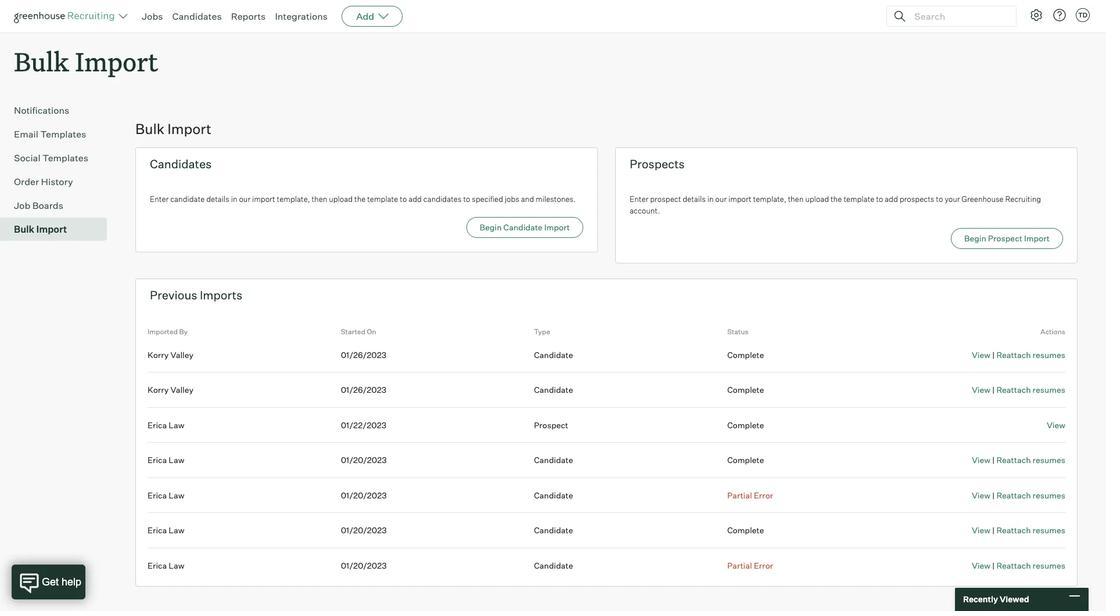 Task type: describe. For each thing, give the bounding box(es) containing it.
1 resumes from the top
[[1033, 350, 1065, 360]]

3 law from the top
[[169, 491, 184, 501]]

add button
[[342, 6, 403, 27]]

1 vertical spatial bulk
[[135, 120, 164, 138]]

4 to from the left
[[936, 195, 943, 204]]

in for prospects
[[707, 195, 714, 204]]

reports
[[231, 10, 266, 22]]

actions
[[1041, 328, 1065, 336]]

jobs link
[[142, 10, 163, 22]]

import inside "button"
[[1024, 234, 1050, 244]]

order history link
[[14, 175, 102, 189]]

2 error from the top
[[754, 561, 773, 571]]

1 partial error from the top
[[727, 491, 773, 501]]

the for candidates
[[354, 195, 366, 204]]

01/22/2023
[[341, 420, 386, 430]]

configure image
[[1029, 8, 1043, 22]]

1 erica from the top
[[148, 420, 167, 430]]

2 01/26/2023 from the top
[[341, 385, 387, 395]]

3 view | reattach resumes from the top
[[972, 456, 1065, 465]]

4 01/20/2023 from the top
[[341, 561, 387, 571]]

account.
[[630, 206, 660, 215]]

then for prospects
[[788, 195, 804, 204]]

3 resumes from the top
[[1033, 456, 1065, 465]]

enter candidate details in our import template, then upload the template to add candidates to specified jobs and milestones.
[[150, 195, 576, 204]]

1 partial from the top
[[727, 491, 752, 501]]

td button
[[1074, 6, 1092, 24]]

4 law from the top
[[169, 526, 184, 536]]

1 law from the top
[[169, 420, 184, 430]]

social
[[14, 152, 40, 164]]

job boards link
[[14, 199, 102, 213]]

upload for prospects
[[805, 195, 829, 204]]

milestones.
[[536, 195, 576, 204]]

jobs
[[505, 195, 519, 204]]

enter for prospects
[[630, 195, 649, 204]]

4 reattach resumes link from the top
[[997, 491, 1065, 501]]

order
[[14, 176, 39, 188]]

and
[[521, 195, 534, 204]]

3 to from the left
[[876, 195, 883, 204]]

6 | from the top
[[992, 561, 995, 571]]

3 erica from the top
[[148, 491, 167, 501]]

notifications
[[14, 105, 69, 116]]

2 reattach resumes link from the top
[[997, 385, 1065, 395]]

templates for social templates
[[42, 152, 88, 164]]

add for candidates
[[408, 195, 422, 204]]

notifications link
[[14, 104, 102, 117]]

your
[[945, 195, 960, 204]]

3 01/20/2023 from the top
[[341, 526, 387, 536]]

begin for candidates
[[480, 222, 502, 232]]

korry for 2nd the reattach resumes link from the top
[[148, 385, 169, 395]]

our for candidates
[[239, 195, 250, 204]]

erica law for 5th the reattach resumes link from the top of the page
[[148, 526, 184, 536]]

1 01/26/2023 from the top
[[341, 350, 387, 360]]

1 01/20/2023 from the top
[[341, 456, 387, 465]]

0 vertical spatial bulk import
[[14, 44, 158, 78]]

2 vertical spatial bulk
[[14, 224, 34, 235]]

1 vertical spatial candidates
[[150, 157, 212, 171]]

upload for candidates
[[329, 195, 353, 204]]

history
[[41, 176, 73, 188]]

in for candidates
[[231, 195, 237, 204]]

candidate inside button
[[503, 222, 543, 232]]

0 horizontal spatial prospect
[[534, 420, 568, 430]]

1 to from the left
[[400, 195, 407, 204]]

Search text field
[[912, 8, 1006, 25]]

social templates link
[[14, 151, 102, 165]]

4 erica from the top
[[148, 526, 167, 536]]

2 resumes from the top
[[1033, 385, 1065, 395]]

5 complete from the top
[[727, 526, 764, 536]]

2 vertical spatial bulk import
[[14, 224, 67, 235]]

started
[[341, 328, 365, 336]]

boards
[[32, 200, 63, 212]]

2 | from the top
[[992, 385, 995, 395]]

by
[[179, 328, 188, 336]]

erica law for 4th the reattach resumes link from the top of the page
[[148, 491, 184, 501]]

2 view | reattach resumes from the top
[[972, 385, 1065, 395]]

erica law for 3rd the reattach resumes link from the top of the page
[[148, 456, 184, 465]]

then for candidates
[[312, 195, 327, 204]]

viewed
[[1000, 595, 1029, 605]]

recruiting
[[1005, 195, 1041, 204]]

td button
[[1076, 8, 1090, 22]]

prospects
[[630, 157, 685, 171]]

4 complete from the top
[[727, 456, 764, 465]]

1 complete from the top
[[727, 350, 764, 360]]

specified
[[472, 195, 503, 204]]

add for prospects
[[885, 195, 898, 204]]

order history
[[14, 176, 73, 188]]



Task type: locate. For each thing, give the bounding box(es) containing it.
5 view | reattach resumes from the top
[[972, 526, 1065, 536]]

begin inside "button"
[[964, 234, 986, 244]]

2 reattach from the top
[[997, 385, 1031, 395]]

1 korry valley from the top
[[148, 350, 193, 360]]

template
[[367, 195, 398, 204], [844, 195, 875, 204]]

job
[[14, 200, 30, 212]]

1 template, from the left
[[277, 195, 310, 204]]

2 complete from the top
[[727, 385, 764, 395]]

1 view | reattach resumes from the top
[[972, 350, 1065, 360]]

begin prospect import
[[964, 234, 1050, 244]]

1 horizontal spatial then
[[788, 195, 804, 204]]

2 erica law from the top
[[148, 456, 184, 465]]

5 | from the top
[[992, 526, 995, 536]]

templates up social templates link
[[40, 128, 86, 140]]

0 horizontal spatial import
[[252, 195, 275, 204]]

01/26/2023 down started on
[[341, 350, 387, 360]]

0 horizontal spatial begin
[[480, 222, 502, 232]]

social templates
[[14, 152, 88, 164]]

details right candidate
[[206, 195, 229, 204]]

0 vertical spatial templates
[[40, 128, 86, 140]]

2 valley from the top
[[170, 385, 193, 395]]

2 then from the left
[[788, 195, 804, 204]]

2 add from the left
[[885, 195, 898, 204]]

|
[[992, 350, 995, 360], [992, 385, 995, 395], [992, 456, 995, 465], [992, 491, 995, 501], [992, 526, 995, 536], [992, 561, 995, 571]]

0 vertical spatial 01/26/2023
[[341, 350, 387, 360]]

4 erica law from the top
[[148, 526, 184, 536]]

imported
[[148, 328, 178, 336]]

template, for candidates
[[277, 195, 310, 204]]

1 the from the left
[[354, 195, 366, 204]]

details right prospect
[[683, 195, 706, 204]]

import for candidates
[[252, 195, 275, 204]]

1 horizontal spatial the
[[831, 195, 842, 204]]

0 vertical spatial prospect
[[988, 234, 1022, 244]]

0 vertical spatial partial error
[[727, 491, 773, 501]]

add
[[356, 10, 374, 22]]

to
[[400, 195, 407, 204], [463, 195, 470, 204], [876, 195, 883, 204], [936, 195, 943, 204]]

2 template, from the left
[[753, 195, 786, 204]]

to left prospects
[[876, 195, 883, 204]]

5 law from the top
[[169, 561, 184, 571]]

begin inside button
[[480, 222, 502, 232]]

1 vertical spatial korry valley
[[148, 385, 193, 395]]

4 resumes from the top
[[1033, 491, 1065, 501]]

0 horizontal spatial our
[[239, 195, 250, 204]]

import
[[252, 195, 275, 204], [728, 195, 752, 204]]

erica
[[148, 420, 167, 430], [148, 456, 167, 465], [148, 491, 167, 501], [148, 526, 167, 536], [148, 561, 167, 571]]

add inside enter prospect details in our import template, then upload the template to add prospects to your greenhouse recruiting account.
[[885, 195, 898, 204]]

1 korry from the top
[[148, 350, 169, 360]]

1 in from the left
[[231, 195, 237, 204]]

erica law
[[148, 420, 184, 430], [148, 456, 184, 465], [148, 491, 184, 501], [148, 526, 184, 536], [148, 561, 184, 571]]

template, inside enter prospect details in our import template, then upload the template to add prospects to your greenhouse recruiting account.
[[753, 195, 786, 204]]

korry valley
[[148, 350, 193, 360], [148, 385, 193, 395]]

begin for prospects
[[964, 234, 986, 244]]

2 korry valley from the top
[[148, 385, 193, 395]]

1 horizontal spatial enter
[[630, 195, 649, 204]]

candidates link
[[172, 10, 222, 22]]

korry
[[148, 350, 169, 360], [148, 385, 169, 395]]

1 vertical spatial begin
[[964, 234, 986, 244]]

6 resumes from the top
[[1033, 561, 1065, 571]]

01/20/2023
[[341, 456, 387, 465], [341, 491, 387, 501], [341, 526, 387, 536], [341, 561, 387, 571]]

0 horizontal spatial details
[[206, 195, 229, 204]]

candidates right the jobs
[[172, 10, 222, 22]]

prospect
[[650, 195, 681, 204]]

1 add from the left
[[408, 195, 422, 204]]

in right candidate
[[231, 195, 237, 204]]

begin down the specified
[[480, 222, 502, 232]]

recently viewed
[[963, 595, 1029, 605]]

template inside enter prospect details in our import template, then upload the template to add prospects to your greenhouse recruiting account.
[[844, 195, 875, 204]]

on
[[367, 328, 376, 336]]

2 law from the top
[[169, 456, 184, 465]]

view
[[972, 350, 991, 360], [972, 385, 991, 395], [1047, 420, 1065, 430], [972, 456, 991, 465], [972, 491, 991, 501], [972, 526, 991, 536], [972, 561, 991, 571]]

to left the specified
[[463, 195, 470, 204]]

1 vertical spatial templates
[[42, 152, 88, 164]]

our
[[239, 195, 250, 204], [715, 195, 727, 204]]

our inside enter prospect details in our import template, then upload the template to add prospects to your greenhouse recruiting account.
[[715, 195, 727, 204]]

2 our from the left
[[715, 195, 727, 204]]

to left candidates
[[400, 195, 407, 204]]

jobs
[[142, 10, 163, 22]]

enter inside enter prospect details in our import template, then upload the template to add prospects to your greenhouse recruiting account.
[[630, 195, 649, 204]]

1 upload from the left
[[329, 195, 353, 204]]

greenhouse
[[962, 195, 1004, 204]]

erica law for 1st the reattach resumes link from the bottom
[[148, 561, 184, 571]]

add left candidates
[[408, 195, 422, 204]]

2 details from the left
[[683, 195, 706, 204]]

candidate
[[503, 222, 543, 232], [534, 350, 573, 360], [534, 385, 573, 395], [534, 456, 573, 465], [534, 491, 573, 501], [534, 526, 573, 536], [534, 561, 573, 571]]

1 import from the left
[[252, 195, 275, 204]]

upload inside enter prospect details in our import template, then upload the template to add prospects to your greenhouse recruiting account.
[[805, 195, 829, 204]]

resumes
[[1033, 350, 1065, 360], [1033, 385, 1065, 395], [1033, 456, 1065, 465], [1033, 491, 1065, 501], [1033, 526, 1065, 536], [1033, 561, 1065, 571]]

1 vertical spatial partial
[[727, 561, 752, 571]]

1 details from the left
[[206, 195, 229, 204]]

6 reattach resumes link from the top
[[997, 561, 1065, 571]]

0 vertical spatial bulk
[[14, 44, 69, 78]]

3 complete from the top
[[727, 420, 764, 430]]

2 01/20/2023 from the top
[[341, 491, 387, 501]]

2 template from the left
[[844, 195, 875, 204]]

bulk import link
[[14, 223, 102, 237]]

1 vertical spatial partial error
[[727, 561, 773, 571]]

started on
[[341, 328, 376, 336]]

law
[[169, 420, 184, 430], [169, 456, 184, 465], [169, 491, 184, 501], [169, 526, 184, 536], [169, 561, 184, 571]]

email templates
[[14, 128, 86, 140]]

import for prospects
[[728, 195, 752, 204]]

templates
[[40, 128, 86, 140], [42, 152, 88, 164]]

to left your
[[936, 195, 943, 204]]

template for candidates
[[367, 195, 398, 204]]

5 resumes from the top
[[1033, 526, 1065, 536]]

5 erica from the top
[[148, 561, 167, 571]]

1 our from the left
[[239, 195, 250, 204]]

job boards
[[14, 200, 63, 212]]

begin down greenhouse
[[964, 234, 986, 244]]

reports link
[[231, 10, 266, 22]]

1 erica law from the top
[[148, 420, 184, 430]]

2 korry from the top
[[148, 385, 169, 395]]

2 enter from the left
[[630, 195, 649, 204]]

in inside enter prospect details in our import template, then upload the template to add prospects to your greenhouse recruiting account.
[[707, 195, 714, 204]]

2 erica from the top
[[148, 456, 167, 465]]

3 reattach resumes link from the top
[[997, 456, 1065, 465]]

0 vertical spatial partial
[[727, 491, 752, 501]]

previous
[[150, 288, 197, 303]]

5 reattach resumes link from the top
[[997, 526, 1065, 536]]

1 error from the top
[[754, 491, 773, 501]]

details for prospects
[[683, 195, 706, 204]]

then
[[312, 195, 327, 204], [788, 195, 804, 204]]

2 import from the left
[[728, 195, 752, 204]]

4 reattach from the top
[[997, 491, 1031, 501]]

0 horizontal spatial enter
[[150, 195, 169, 204]]

1 vertical spatial 01/26/2023
[[341, 385, 387, 395]]

then inside enter prospect details in our import template, then upload the template to add prospects to your greenhouse recruiting account.
[[788, 195, 804, 204]]

enter prospect details in our import template, then upload the template to add prospects to your greenhouse recruiting account.
[[630, 195, 1041, 215]]

in right prospect
[[707, 195, 714, 204]]

0 vertical spatial candidates
[[172, 10, 222, 22]]

enter
[[150, 195, 169, 204], [630, 195, 649, 204]]

3 | from the top
[[992, 456, 995, 465]]

1 horizontal spatial upload
[[805, 195, 829, 204]]

korry for sixth the reattach resumes link from the bottom
[[148, 350, 169, 360]]

candidates
[[172, 10, 222, 22], [150, 157, 212, 171]]

2 upload from the left
[[805, 195, 829, 204]]

5 erica law from the top
[[148, 561, 184, 571]]

imports
[[200, 288, 242, 303]]

template, for prospects
[[753, 195, 786, 204]]

the for prospects
[[831, 195, 842, 204]]

1 horizontal spatial our
[[715, 195, 727, 204]]

our right candidate
[[239, 195, 250, 204]]

details inside enter prospect details in our import template, then upload the template to add prospects to your greenhouse recruiting account.
[[683, 195, 706, 204]]

candidates
[[423, 195, 462, 204]]

enter up account.
[[630, 195, 649, 204]]

0 horizontal spatial add
[[408, 195, 422, 204]]

1 horizontal spatial prospect
[[988, 234, 1022, 244]]

template,
[[277, 195, 310, 204], [753, 195, 786, 204]]

prospect inside "button"
[[988, 234, 1022, 244]]

prospects
[[900, 195, 934, 204]]

prospect
[[988, 234, 1022, 244], [534, 420, 568, 430]]

add
[[408, 195, 422, 204], [885, 195, 898, 204]]

1 horizontal spatial template
[[844, 195, 875, 204]]

0 vertical spatial error
[[754, 491, 773, 501]]

our right prospect
[[715, 195, 727, 204]]

templates for email templates
[[40, 128, 86, 140]]

4 view | reattach resumes from the top
[[972, 491, 1065, 501]]

4 | from the top
[[992, 491, 995, 501]]

0 horizontal spatial in
[[231, 195, 237, 204]]

valley
[[170, 350, 193, 360], [170, 385, 193, 395]]

bulk
[[14, 44, 69, 78], [135, 120, 164, 138], [14, 224, 34, 235]]

0 vertical spatial korry
[[148, 350, 169, 360]]

email
[[14, 128, 38, 140]]

0 vertical spatial valley
[[170, 350, 193, 360]]

2 partial error from the top
[[727, 561, 773, 571]]

01/26/2023 up 01/22/2023
[[341, 385, 387, 395]]

reattach resumes link
[[997, 350, 1065, 360], [997, 385, 1065, 395], [997, 456, 1065, 465], [997, 491, 1065, 501], [997, 526, 1065, 536], [997, 561, 1065, 571]]

recently
[[963, 595, 998, 605]]

2 partial from the top
[[727, 561, 752, 571]]

bulk import
[[14, 44, 158, 78], [135, 120, 211, 138], [14, 224, 67, 235]]

type
[[534, 328, 550, 336]]

3 reattach from the top
[[997, 456, 1031, 465]]

add left prospects
[[885, 195, 898, 204]]

integrations link
[[275, 10, 328, 22]]

0 horizontal spatial template
[[367, 195, 398, 204]]

partial error
[[727, 491, 773, 501], [727, 561, 773, 571]]

1 reattach resumes link from the top
[[997, 350, 1065, 360]]

view | reattach resumes
[[972, 350, 1065, 360], [972, 385, 1065, 395], [972, 456, 1065, 465], [972, 491, 1065, 501], [972, 526, 1065, 536], [972, 561, 1065, 571]]

1 valley from the top
[[170, 350, 193, 360]]

template for prospects
[[844, 195, 875, 204]]

integrations
[[275, 10, 328, 22]]

1 vertical spatial korry
[[148, 385, 169, 395]]

enter for candidates
[[150, 195, 169, 204]]

0 horizontal spatial template,
[[277, 195, 310, 204]]

imported by
[[148, 328, 188, 336]]

1 template from the left
[[367, 195, 398, 204]]

begin candidate import button
[[466, 217, 583, 238]]

import inside enter prospect details in our import template, then upload the template to add prospects to your greenhouse recruiting account.
[[728, 195, 752, 204]]

the inside enter prospect details in our import template, then upload the template to add prospects to your greenhouse recruiting account.
[[831, 195, 842, 204]]

reattach
[[997, 350, 1031, 360], [997, 385, 1031, 395], [997, 456, 1031, 465], [997, 491, 1031, 501], [997, 526, 1031, 536], [997, 561, 1031, 571]]

greenhouse recruiting image
[[14, 9, 119, 23]]

2 to from the left
[[463, 195, 470, 204]]

1 horizontal spatial begin
[[964, 234, 986, 244]]

import
[[75, 44, 158, 78], [167, 120, 211, 138], [544, 222, 570, 232], [36, 224, 67, 235], [1024, 234, 1050, 244]]

status
[[727, 328, 749, 336]]

1 horizontal spatial template,
[[753, 195, 786, 204]]

1 vertical spatial valley
[[170, 385, 193, 395]]

error
[[754, 491, 773, 501], [754, 561, 773, 571]]

0 horizontal spatial the
[[354, 195, 366, 204]]

1 | from the top
[[992, 350, 995, 360]]

candidates up candidate
[[150, 157, 212, 171]]

templates down email templates link
[[42, 152, 88, 164]]

enter left candidate
[[150, 195, 169, 204]]

3 erica law from the top
[[148, 491, 184, 501]]

begin candidate import
[[480, 222, 570, 232]]

begin prospect import button
[[951, 228, 1063, 249]]

email templates link
[[14, 127, 102, 141]]

1 horizontal spatial import
[[728, 195, 752, 204]]

6 view | reattach resumes from the top
[[972, 561, 1065, 571]]

in
[[231, 195, 237, 204], [707, 195, 714, 204]]

0 horizontal spatial then
[[312, 195, 327, 204]]

the
[[354, 195, 366, 204], [831, 195, 842, 204]]

1 vertical spatial prospect
[[534, 420, 568, 430]]

details for candidates
[[206, 195, 229, 204]]

partial
[[727, 491, 752, 501], [727, 561, 752, 571]]

6 reattach from the top
[[997, 561, 1031, 571]]

5 reattach from the top
[[997, 526, 1031, 536]]

td
[[1078, 11, 1088, 19]]

1 then from the left
[[312, 195, 327, 204]]

2 in from the left
[[707, 195, 714, 204]]

1 reattach from the top
[[997, 350, 1031, 360]]

previous imports
[[150, 288, 242, 303]]

upload
[[329, 195, 353, 204], [805, 195, 829, 204]]

complete
[[727, 350, 764, 360], [727, 385, 764, 395], [727, 420, 764, 430], [727, 456, 764, 465], [727, 526, 764, 536]]

import inside button
[[544, 222, 570, 232]]

01/26/2023
[[341, 350, 387, 360], [341, 385, 387, 395]]

candidate
[[170, 195, 205, 204]]

1 horizontal spatial add
[[885, 195, 898, 204]]

2 the from the left
[[831, 195, 842, 204]]

0 vertical spatial begin
[[480, 222, 502, 232]]

1 horizontal spatial in
[[707, 195, 714, 204]]

begin
[[480, 222, 502, 232], [964, 234, 986, 244]]

0 vertical spatial korry valley
[[148, 350, 193, 360]]

1 horizontal spatial details
[[683, 195, 706, 204]]

our for prospects
[[715, 195, 727, 204]]

1 vertical spatial error
[[754, 561, 773, 571]]

0 horizontal spatial upload
[[329, 195, 353, 204]]

1 vertical spatial bulk import
[[135, 120, 211, 138]]

1 enter from the left
[[150, 195, 169, 204]]



Task type: vqa. For each thing, say whether or not it's contained in the screenshot.
1st View | Reattach resumes from the top
yes



